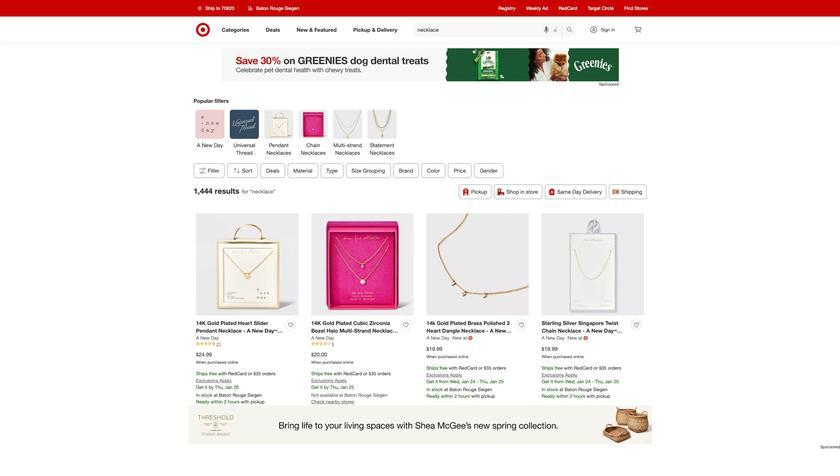 Task type: locate. For each thing, give the bounding box(es) containing it.
gold metal flower pendant drop necklace - a new day™ image
[[427, 432, 529, 452], [427, 432, 529, 452]]

1 vertical spatial advertisement element
[[0, 406, 840, 445]]

gold 2 row satellite chain necklace - a new day™ gold image
[[196, 432, 298, 452], [196, 432, 298, 452]]

advertisement element
[[221, 48, 619, 81], [0, 406, 840, 445]]

ball & medallion in worn gold layer necklace - universal thread™ gold image
[[311, 432, 414, 452], [311, 432, 414, 452]]

cubic zirconia multi-strand chain necklace - a new day™ gold image
[[542, 432, 644, 452], [542, 432, 644, 452]]

14k gold plated cubic zirconia bezel halo multi-strand necklace - a new day™ gold image
[[311, 214, 414, 316], [311, 214, 414, 316]]

14k gold plated brass polished 3 heart dangle necklace - a new day™ gold image
[[427, 214, 529, 316], [427, 214, 529, 316]]

sterling silver singapore twist chain necklace - a new day™ silver image
[[542, 214, 644, 316], [542, 214, 644, 316]]

14k gold plated heart slider pendant necklace - a new day™ gold image
[[196, 214, 298, 316], [196, 214, 298, 316]]



Task type: vqa. For each thing, say whether or not it's contained in the screenshot.
the bottom Product
no



Task type: describe. For each thing, give the bounding box(es) containing it.
What can we help you find? suggestions appear below search field
[[414, 23, 568, 37]]

0 vertical spatial advertisement element
[[221, 48, 619, 81]]



